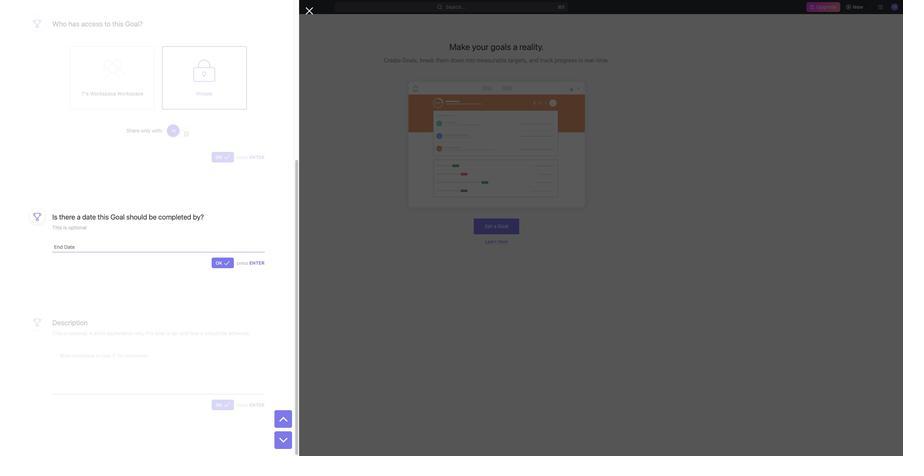 Task type: locate. For each thing, give the bounding box(es) containing it.
1 vertical spatial a
[[77, 213, 81, 221]]

1 press from the top
[[237, 155, 248, 160]]

enter
[[250, 155, 265, 160], [250, 261, 265, 266], [250, 403, 265, 408]]

1 press enter from the top
[[237, 155, 265, 160]]

goal?
[[125, 20, 143, 28]]

new button
[[843, 1, 868, 13]]

press enter for who has access to this goal?
[[237, 155, 265, 160]]

1 horizontal spatial goal
[[498, 223, 509, 229]]

this
[[112, 20, 124, 28], [98, 213, 109, 221]]

search...
[[446, 4, 466, 10]]

2 vertical spatial press
[[237, 403, 248, 408]]

measurable
[[477, 57, 507, 64]]

2 press from the top
[[237, 261, 248, 266]]

ok button for who has access to this goal?
[[212, 152, 234, 163]]

0 vertical spatial this
[[112, 20, 124, 28]]

this right date
[[98, 213, 109, 221]]

2 vertical spatial ok button
[[212, 400, 234, 411]]

goals,
[[403, 57, 419, 64]]

a left date
[[77, 213, 81, 221]]

share only with:
[[127, 128, 163, 134]]

0 horizontal spatial goal
[[111, 213, 125, 221]]

ok button for is there a date this goal should be completed by?
[[212, 258, 234, 269]]

goal
[[111, 213, 125, 221], [498, 223, 509, 229]]

upgrade
[[817, 4, 837, 10]]

press
[[237, 155, 248, 160], [237, 261, 248, 266], [237, 403, 248, 408]]

this
[[52, 225, 62, 231]]

ok
[[216, 155, 222, 160], [216, 261, 222, 266], [216, 403, 222, 408]]

time.
[[597, 57, 609, 64]]

2 vertical spatial press enter
[[237, 403, 265, 408]]

press enter
[[237, 155, 265, 160], [237, 261, 265, 266], [237, 403, 265, 408]]

1 vertical spatial press enter
[[237, 261, 265, 266]]

0 horizontal spatial a
[[77, 213, 81, 221]]

a right set
[[494, 223, 497, 229]]

this inside is there a date this goal should be completed by? this is optional
[[98, 213, 109, 221]]

1 enter from the top
[[250, 155, 265, 160]]

t's workspace workspace
[[82, 91, 143, 97]]

enter for who has access to this goal?
[[250, 155, 265, 160]]

workspace
[[90, 91, 116, 97], [117, 91, 143, 97]]

press for who has access to this goal?
[[237, 155, 248, 160]]

a inside is there a date this goal should be completed by? this is optional
[[77, 213, 81, 221]]

this right to
[[112, 20, 124, 28]]

set a goal
[[485, 223, 509, 229]]

learn more link
[[485, 239, 508, 244]]

0 vertical spatial ok
[[216, 155, 222, 160]]

0 vertical spatial enter
[[250, 155, 265, 160]]

0 vertical spatial press enter
[[237, 155, 265, 160]]

make
[[450, 42, 470, 52]]

2 enter from the top
[[250, 261, 265, 266]]

1 vertical spatial goal
[[498, 223, 509, 229]]

2 vertical spatial ok
[[216, 403, 222, 408]]

down
[[451, 57, 464, 64]]

0 horizontal spatial workspace
[[90, 91, 116, 97]]

1 vertical spatial press
[[237, 261, 248, 266]]

them
[[436, 57, 449, 64]]

goal inside is there a date this goal should be completed by? this is optional
[[111, 213, 125, 221]]

2 ok from the top
[[216, 261, 222, 266]]

ok for is there a date this goal should be completed by?
[[216, 261, 222, 266]]

goal left should
[[111, 213, 125, 221]]

1 vertical spatial ok button
[[212, 258, 234, 269]]

dialog containing who has access to this goal?
[[0, 0, 313, 457]]

0 vertical spatial a
[[513, 42, 518, 52]]

1 vertical spatial this
[[98, 213, 109, 221]]

3 enter from the top
[[250, 403, 265, 408]]

2 vertical spatial a
[[494, 223, 497, 229]]

is
[[63, 225, 67, 231]]

1 vertical spatial enter
[[250, 261, 265, 266]]

1 horizontal spatial a
[[494, 223, 497, 229]]

0 vertical spatial ok button
[[212, 152, 234, 163]]

1 ok from the top
[[216, 155, 222, 160]]

3 press from the top
[[237, 403, 248, 408]]

a up targets,
[[513, 42, 518, 52]]

2 press enter from the top
[[237, 261, 265, 266]]

1 horizontal spatial this
[[112, 20, 124, 28]]

learn
[[485, 239, 497, 244]]

1 vertical spatial ok
[[216, 261, 222, 266]]

t's
[[82, 91, 89, 97]]

tree
[[3, 147, 87, 242]]

0 horizontal spatial this
[[98, 213, 109, 221]]

private
[[196, 91, 213, 97]]

a
[[513, 42, 518, 52], [77, 213, 81, 221], [494, 223, 497, 229]]

2 ok button from the top
[[212, 258, 234, 269]]

2 vertical spatial enter
[[250, 403, 265, 408]]

dialog
[[0, 0, 313, 457]]

description
[[52, 319, 88, 327]]

goals
[[491, 42, 511, 52]]

make your goals a reality.
[[450, 42, 544, 52]]

1 horizontal spatial workspace
[[117, 91, 143, 97]]

1 ok button from the top
[[212, 152, 234, 163]]

3 press enter from the top
[[237, 403, 265, 408]]

⌘k
[[558, 4, 566, 10]]

optional
[[68, 225, 87, 231]]

goal right set
[[498, 223, 509, 229]]

0 vertical spatial press
[[237, 155, 248, 160]]

End Date text field
[[54, 242, 250, 252]]

ok button
[[212, 152, 234, 163], [212, 258, 234, 269], [212, 400, 234, 411]]

0 vertical spatial goal
[[111, 213, 125, 221]]

this for date
[[98, 213, 109, 221]]



Task type: vqa. For each thing, say whether or not it's contained in the screenshot.
anyone
no



Task type: describe. For each thing, give the bounding box(es) containing it.
who has access to this goal?
[[52, 20, 143, 28]]

is
[[52, 213, 57, 221]]

sidebar navigation
[[0, 14, 90, 457]]

your
[[472, 42, 489, 52]]

break
[[420, 57, 435, 64]]

access
[[81, 20, 103, 28]]

who
[[52, 20, 67, 28]]

and
[[529, 57, 539, 64]]

with:
[[152, 128, 163, 134]]

to
[[105, 20, 111, 28]]

upgrade link
[[807, 2, 841, 12]]

tree inside sidebar navigation
[[3, 147, 87, 242]]

there
[[59, 213, 75, 221]]

2 workspace from the left
[[117, 91, 143, 97]]

real-
[[585, 57, 597, 64]]

create goals, break them down into measurable targets, and track progress in real-time.
[[384, 57, 609, 64]]

date
[[82, 213, 96, 221]]

targets,
[[508, 57, 528, 64]]

3 ok from the top
[[216, 403, 222, 408]]

track
[[540, 57, 553, 64]]

set
[[485, 223, 493, 229]]

should
[[126, 213, 147, 221]]

progress
[[555, 57, 577, 64]]

be
[[149, 213, 157, 221]]

only
[[141, 128, 151, 134]]

completed
[[158, 213, 191, 221]]

learn more
[[485, 239, 508, 244]]

enter for is there a date this goal should be completed by?
[[250, 261, 265, 266]]

reality.
[[520, 42, 544, 52]]

this for to
[[112, 20, 124, 28]]

new
[[853, 4, 864, 10]]

has
[[68, 20, 79, 28]]

3 ok button from the top
[[212, 400, 234, 411]]

into
[[466, 57, 476, 64]]

press for is there a date this goal should be completed by?
[[237, 261, 248, 266]]

1 workspace from the left
[[90, 91, 116, 97]]

is there a date this goal should be completed by? this is optional
[[52, 213, 204, 231]]

share
[[127, 128, 140, 134]]

ok for who has access to this goal?
[[216, 155, 222, 160]]

press enter for is there a date this goal should be completed by?
[[237, 261, 265, 266]]

more
[[498, 239, 508, 244]]

by?
[[193, 213, 204, 221]]

in
[[579, 57, 583, 64]]

2 horizontal spatial a
[[513, 42, 518, 52]]

create
[[384, 57, 401, 64]]



